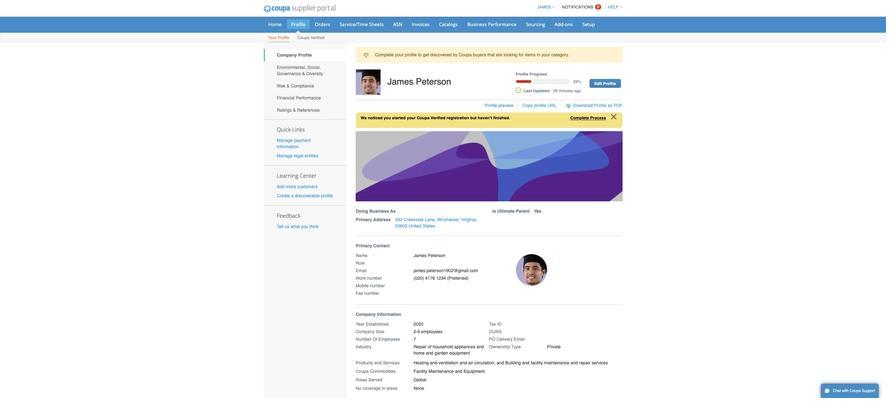 Task type: vqa. For each thing, say whether or not it's contained in the screenshot.
company,
no



Task type: locate. For each thing, give the bounding box(es) containing it.
background image
[[356, 131, 623, 201]]

in right items
[[537, 52, 541, 57]]

your left 'category.'
[[542, 52, 550, 57]]

email up type
[[514, 337, 525, 342]]

sourcing
[[526, 21, 546, 27]]

james peterson down to
[[388, 77, 452, 87]]

james
[[538, 5, 551, 9], [388, 77, 414, 87], [414, 253, 427, 258]]

tell us what you think
[[277, 224, 319, 229]]

james peterson up james.peterson1902@gmail.com
[[414, 253, 446, 258]]

0 vertical spatial complete
[[375, 52, 394, 57]]

1 horizontal spatial james
[[414, 253, 427, 258]]

areas
[[356, 378, 367, 383]]

number down mobile
[[365, 291, 379, 296]]

manage for manage legal entities
[[277, 153, 293, 158]]

number for work number
[[367, 276, 382, 281]]

united
[[409, 224, 422, 229]]

business inside james peterson banner
[[370, 209, 389, 214]]

1 primary from the top
[[356, 217, 372, 222]]

your left to
[[395, 52, 404, 57]]

create
[[277, 193, 290, 199]]

minutes
[[559, 88, 574, 93]]

1 horizontal spatial your
[[407, 115, 416, 120]]

edit
[[595, 81, 603, 86]]

and left repair
[[571, 361, 578, 366]]

coupa right with
[[850, 389, 862, 393]]

1 vertical spatial james peterson
[[414, 253, 446, 258]]

company profile
[[277, 53, 312, 58]]

ratings & references link
[[264, 104, 347, 116]]

0 horizontal spatial your
[[395, 52, 404, 57]]

1 horizontal spatial you
[[384, 115, 391, 120]]

email up the "work"
[[356, 268, 367, 273]]

1 horizontal spatial profile
[[405, 52, 417, 57]]

links
[[292, 126, 305, 133]]

navigation containing notifications 0
[[535, 1, 623, 13]]

profile inside your profile link
[[278, 35, 290, 40]]

sourcing link
[[522, 20, 550, 29]]

profile right edit
[[604, 81, 616, 86]]

1 vertical spatial profile
[[535, 103, 547, 108]]

profile left url
[[535, 103, 547, 108]]

performance
[[488, 21, 517, 27], [296, 96, 321, 101]]

0 vertical spatial email
[[356, 268, 367, 273]]

primary down the doing
[[356, 217, 372, 222]]

by
[[453, 52, 458, 57]]

discoverable
[[295, 193, 320, 199]]

complete inside james peterson banner
[[571, 115, 589, 120]]

profile down coupa supplier portal "image"
[[291, 21, 306, 27]]

verified down "orders" link
[[311, 35, 325, 40]]

learning center
[[277, 172, 317, 180]]

a
[[292, 193, 294, 199]]

0 horizontal spatial profile
[[321, 193, 333, 199]]

1 vertical spatial you
[[301, 224, 308, 229]]

no
[[356, 386, 362, 391]]

governance
[[277, 71, 301, 76]]

2 manage from the top
[[277, 153, 293, 158]]

& for compliance
[[287, 83, 290, 88]]

1 horizontal spatial performance
[[488, 21, 517, 27]]

you left think
[[301, 224, 308, 229]]

performance inside "link"
[[488, 21, 517, 27]]

notifications 0
[[563, 4, 600, 9]]

1 vertical spatial company
[[356, 312, 376, 317]]

profile link
[[287, 20, 310, 29]]

manage down the "information"
[[277, 153, 293, 158]]

0 vertical spatial primary
[[356, 217, 372, 222]]

and
[[477, 344, 484, 350], [426, 351, 434, 356], [375, 361, 382, 366], [430, 361, 438, 366], [460, 361, 467, 366], [497, 361, 504, 366], [523, 361, 530, 366], [571, 361, 578, 366], [455, 369, 463, 374]]

add-
[[555, 21, 565, 27]]

0 vertical spatial business
[[468, 21, 487, 27]]

download profile as pdf button
[[574, 102, 623, 109]]

profile left progress
[[516, 72, 529, 77]]

you inside james peterson banner
[[384, 115, 391, 120]]

add-ons link
[[551, 20, 577, 29]]

manage inside manage payment information
[[277, 138, 293, 143]]

your
[[395, 52, 404, 57], [542, 52, 550, 57], [407, 115, 416, 120]]

2 vertical spatial company
[[356, 329, 375, 334]]

add more customers
[[277, 184, 318, 189]]

0 vertical spatial &
[[302, 71, 305, 76]]

profile inside button
[[535, 103, 547, 108]]

risk
[[277, 83, 286, 88]]

1 horizontal spatial business
[[468, 21, 487, 27]]

business right catalogs
[[468, 21, 487, 27]]

home link
[[264, 20, 286, 29]]

complete for complete process
[[571, 115, 589, 120]]

asn
[[394, 21, 403, 27]]

& left diversity
[[302, 71, 305, 76]]

manage payment information link
[[277, 138, 311, 149]]

0 horizontal spatial james
[[388, 77, 414, 87]]

company for company profile
[[277, 53, 297, 58]]

26
[[554, 88, 558, 93]]

manage up the "information"
[[277, 138, 293, 143]]

household
[[433, 344, 453, 350]]

0 horizontal spatial &
[[287, 83, 290, 88]]

2 horizontal spatial james
[[538, 5, 551, 9]]

and left facility
[[523, 361, 530, 366]]

type
[[512, 344, 521, 350]]

manage
[[277, 138, 293, 143], [277, 153, 293, 158]]

yes
[[534, 209, 542, 214]]

0 horizontal spatial in
[[382, 386, 386, 391]]

2 horizontal spatial &
[[302, 71, 305, 76]]

performance up references
[[296, 96, 321, 101]]

served
[[369, 378, 383, 383]]

0 vertical spatial in
[[537, 52, 541, 57]]

1 horizontal spatial complete
[[571, 115, 589, 120]]

0 vertical spatial manage
[[277, 138, 293, 143]]

primary contact
[[356, 243, 390, 248]]

profile right "discoverable"
[[321, 193, 333, 199]]

employees
[[379, 337, 401, 342]]

283
[[396, 217, 403, 222]]

1 horizontal spatial &
[[293, 108, 296, 113]]

1 vertical spatial complete
[[571, 115, 589, 120]]

last updated
[[524, 88, 550, 93]]

1 vertical spatial number
[[370, 283, 385, 288]]

catalogs
[[439, 21, 458, 27]]

profile inside company profile link
[[298, 53, 312, 58]]

edit profile link
[[590, 79, 621, 88]]

you
[[384, 115, 391, 120], [301, 224, 308, 229]]

1 vertical spatial email
[[514, 337, 525, 342]]

1 vertical spatial manage
[[277, 153, 293, 158]]

notifications
[[563, 5, 594, 9]]

coupa up areas
[[356, 369, 369, 374]]

in left areas
[[382, 386, 386, 391]]

company up number
[[356, 329, 375, 334]]

1 vertical spatial performance
[[296, 96, 321, 101]]

0 vertical spatial number
[[367, 276, 382, 281]]

1 vertical spatial primary
[[356, 243, 372, 248]]

2 horizontal spatial profile
[[535, 103, 547, 108]]

& inside environmental, social, governance & diversity
[[302, 71, 305, 76]]

heating
[[414, 361, 429, 366]]

profile progress
[[516, 72, 548, 77]]

primary inside james peterson banner
[[356, 217, 372, 222]]

number down work number on the left of the page
[[370, 283, 385, 288]]

company up environmental, at the top left of page
[[277, 53, 297, 58]]

number up mobile number fax number
[[367, 276, 382, 281]]

and left air at the bottom of page
[[460, 361, 467, 366]]

0 vertical spatial company
[[277, 53, 297, 58]]

facility
[[414, 369, 428, 374]]

7
[[414, 337, 416, 342]]

0 horizontal spatial business
[[370, 209, 389, 214]]

you left started on the left of the page
[[384, 115, 391, 120]]

delivery
[[497, 337, 513, 342]]

looking
[[504, 52, 518, 57]]

& right risk
[[287, 83, 290, 88]]

setup
[[583, 21, 596, 27]]

employees
[[422, 329, 443, 334]]

navigation
[[535, 1, 623, 13]]

profile left to
[[405, 52, 417, 57]]

performance up are
[[488, 21, 517, 27]]

us
[[285, 224, 290, 229]]

0 vertical spatial profile
[[405, 52, 417, 57]]

services
[[383, 361, 400, 366]]

your profile link
[[268, 34, 290, 42]]

get
[[423, 52, 429, 57]]

primary up name
[[356, 243, 372, 248]]

profile right your
[[278, 35, 290, 40]]

mobile number fax number
[[356, 283, 385, 296]]

0 vertical spatial verified
[[311, 35, 325, 40]]

company
[[277, 53, 297, 58], [356, 312, 376, 317], [356, 329, 375, 334]]

1 vertical spatial james
[[388, 77, 414, 87]]

0 horizontal spatial complete
[[375, 52, 394, 57]]

coupa right started on the left of the page
[[417, 115, 430, 120]]

coupa down "profile" link
[[298, 35, 310, 40]]

coupa right by
[[459, 52, 472, 57]]

& right ratings
[[293, 108, 296, 113]]

2 vertical spatial &
[[293, 108, 296, 113]]

1 vertical spatial in
[[382, 386, 386, 391]]

0 vertical spatial james
[[538, 5, 551, 9]]

0 vertical spatial peterson
[[416, 77, 452, 87]]

1 horizontal spatial email
[[514, 337, 525, 342]]

we
[[361, 115, 367, 120]]

catalogs link
[[435, 20, 462, 29]]

1 vertical spatial business
[[370, 209, 389, 214]]

complete inside alert
[[375, 52, 394, 57]]

ownership type
[[489, 344, 521, 350]]

2020
[[414, 322, 424, 327]]

1 vertical spatial &
[[287, 83, 290, 88]]

2 primary from the top
[[356, 243, 372, 248]]

business up "address"
[[370, 209, 389, 214]]

company up year in the bottom of the page
[[356, 312, 376, 317]]

1 vertical spatial peterson
[[428, 253, 446, 258]]

0 vertical spatial performance
[[488, 21, 517, 27]]

your right started on the left of the page
[[407, 115, 416, 120]]

peterson down discovered
[[416, 77, 452, 87]]

legal
[[294, 153, 304, 158]]

performance for business performance
[[488, 21, 517, 27]]

download
[[574, 103, 593, 108]]

finished.
[[494, 115, 510, 120]]

invoices link
[[408, 20, 434, 29]]

1234
[[436, 276, 446, 281]]

2 vertical spatial profile
[[321, 193, 333, 199]]

profile left as
[[594, 103, 607, 108]]

0 vertical spatial you
[[384, 115, 391, 120]]

industry
[[356, 344, 372, 350]]

& for references
[[293, 108, 296, 113]]

email
[[356, 268, 367, 273], [514, 337, 525, 342]]

complete your profile to get discovered by coupa buyers that are looking for items in your category. alert
[[356, 47, 623, 63]]

0 horizontal spatial you
[[301, 224, 308, 229]]

company for company information
[[356, 312, 376, 317]]

2 horizontal spatial your
[[542, 52, 550, 57]]

1 horizontal spatial verified
[[431, 115, 446, 120]]

coupa
[[298, 35, 310, 40], [459, 52, 472, 57], [417, 115, 430, 120], [356, 369, 369, 374], [850, 389, 862, 393]]

profile up social,
[[298, 53, 312, 58]]

verified left registration at the right
[[431, 115, 446, 120]]

1 manage from the top
[[277, 138, 293, 143]]

22602
[[396, 224, 408, 229]]

1 vertical spatial verified
[[431, 115, 446, 120]]

parent
[[516, 209, 530, 214]]

1 horizontal spatial in
[[537, 52, 541, 57]]

close image
[[611, 114, 617, 119]]

0 horizontal spatial performance
[[296, 96, 321, 101]]

peterson up james.peterson1902@gmail.com
[[428, 253, 446, 258]]

primary
[[356, 217, 372, 222], [356, 243, 372, 248]]

none
[[414, 386, 424, 391]]

your profile
[[269, 35, 290, 40]]

0 vertical spatial james peterson
[[388, 77, 452, 87]]

james inside james peterson banner
[[388, 77, 414, 87]]



Task type: describe. For each thing, give the bounding box(es) containing it.
no coverage in areas
[[356, 386, 398, 391]]

coupa verified
[[298, 35, 325, 40]]

james peterson banner
[[354, 69, 630, 236]]

and left building
[[497, 361, 504, 366]]

and down ventilation
[[455, 369, 463, 374]]

is
[[493, 209, 496, 214]]

coupa inside james peterson banner
[[417, 115, 430, 120]]

environmental, social, governance & diversity link
[[264, 61, 347, 80]]

payment
[[294, 138, 311, 143]]

company for company size
[[356, 329, 375, 334]]

primary for primary contact
[[356, 243, 372, 248]]

profile inside download profile as pdf button
[[594, 103, 607, 108]]

fax
[[356, 291, 363, 296]]

doing
[[356, 209, 368, 214]]

process
[[591, 115, 607, 120]]

primary for primary address
[[356, 217, 372, 222]]

james link
[[535, 5, 555, 9]]

repair
[[580, 361, 591, 366]]

chat
[[834, 389, 842, 393]]

0 horizontal spatial verified
[[311, 35, 325, 40]]

you inside button
[[301, 224, 308, 229]]

risk & compliance
[[277, 83, 314, 88]]

last
[[524, 88, 532, 93]]

service/time
[[340, 21, 368, 27]]

of
[[373, 337, 378, 342]]

private
[[547, 344, 561, 350]]

tell
[[277, 224, 284, 229]]

primary contact image
[[516, 254, 548, 286]]

size
[[376, 329, 385, 334]]

with
[[843, 389, 849, 393]]

edit profile
[[595, 81, 616, 86]]

entities
[[305, 153, 319, 158]]

information
[[377, 312, 402, 317]]

states
[[423, 224, 435, 229]]

sheets
[[369, 21, 384, 27]]

that
[[488, 52, 495, 57]]

performance for financial performance
[[296, 96, 321, 101]]

26 minutes ago
[[554, 88, 582, 93]]

your inside james peterson banner
[[407, 115, 416, 120]]

and up maintenance on the bottom of the page
[[430, 361, 438, 366]]

profile preview
[[485, 103, 514, 108]]

of
[[428, 344, 432, 350]]

url
[[548, 103, 557, 108]]

po
[[489, 337, 496, 342]]

help
[[608, 5, 619, 9]]

number for mobile number fax number
[[370, 283, 385, 288]]

and up coupa commodities at the bottom left of the page
[[375, 361, 382, 366]]

chat with coupa support button
[[822, 384, 880, 398]]

manage legal entities link
[[277, 153, 319, 158]]

(preferred)
[[448, 276, 469, 281]]

social,
[[308, 65, 321, 70]]

service/time sheets
[[340, 21, 384, 27]]

james peterson inside banner
[[388, 77, 452, 87]]

garden
[[435, 351, 448, 356]]

company size
[[356, 329, 385, 334]]

repair of household appliances and home and garden equipment
[[414, 344, 484, 356]]

complete your profile to get discovered by coupa buyers that are looking for items in your category.
[[375, 52, 570, 57]]

2-
[[414, 329, 418, 334]]

in inside complete your profile to get discovered by coupa buyers that are looking for items in your category. alert
[[537, 52, 541, 57]]

profile inside edit profile link
[[604, 81, 616, 86]]

manage legal entities
[[277, 153, 319, 158]]

and down of
[[426, 351, 434, 356]]

tell us what you think button
[[277, 224, 319, 230]]

2 vertical spatial james
[[414, 253, 427, 258]]

4176
[[425, 276, 435, 281]]

coupa supplier portal image
[[259, 1, 340, 17]]

year established
[[356, 322, 389, 327]]

customers
[[297, 184, 318, 189]]

id
[[498, 322, 502, 327]]

profile inside "profile" link
[[291, 21, 306, 27]]

coupa inside alert
[[459, 52, 472, 57]]

complete for complete your profile to get discovered by coupa buyers that are looking for items in your category.
[[375, 52, 394, 57]]

discovered
[[431, 52, 452, 57]]

ownership
[[489, 344, 511, 350]]

references
[[297, 108, 320, 113]]

peterson inside james peterson banner
[[416, 77, 452, 87]]

email inside tax id duns po delivery email
[[514, 337, 525, 342]]

contact
[[374, 243, 390, 248]]

2-9 employees
[[414, 329, 443, 334]]

maintenance
[[545, 361, 570, 366]]

and right 'appliances'
[[477, 344, 484, 350]]

service/time sheets link
[[336, 20, 388, 29]]

tax id duns po delivery email
[[489, 322, 525, 342]]

to
[[418, 52, 422, 57]]

air
[[469, 361, 473, 366]]

company information
[[356, 312, 402, 317]]

9
[[418, 329, 420, 334]]

facility
[[531, 361, 543, 366]]

asn link
[[389, 20, 407, 29]]

manage for manage payment information
[[277, 138, 293, 143]]

2 vertical spatial number
[[365, 291, 379, 296]]

progress
[[530, 72, 548, 77]]

duns
[[489, 329, 502, 334]]

global
[[414, 378, 427, 383]]

coupa inside button
[[850, 389, 862, 393]]

profile up haven't
[[485, 103, 497, 108]]

financial performance link
[[264, 92, 347, 104]]

more
[[286, 184, 296, 189]]

ventilation
[[439, 361, 459, 366]]

preview
[[499, 103, 514, 108]]

profile preview link
[[485, 103, 514, 108]]

verified inside james peterson banner
[[431, 115, 446, 120]]

work
[[356, 276, 366, 281]]

primary address
[[356, 217, 391, 222]]

james peterson image
[[356, 69, 381, 95]]

items
[[525, 52, 536, 57]]

business inside "link"
[[468, 21, 487, 27]]

coverage
[[363, 386, 381, 391]]

add more customers link
[[277, 184, 318, 189]]

learning
[[277, 172, 299, 180]]

profile inside alert
[[405, 52, 417, 57]]

think
[[310, 224, 319, 229]]

registration
[[447, 115, 469, 120]]

coupa verified link
[[297, 34, 325, 42]]

0 horizontal spatial email
[[356, 268, 367, 273]]

buyers
[[473, 52, 487, 57]]

role
[[356, 261, 365, 266]]

maintenance
[[429, 369, 454, 374]]

quick
[[277, 126, 291, 133]]



